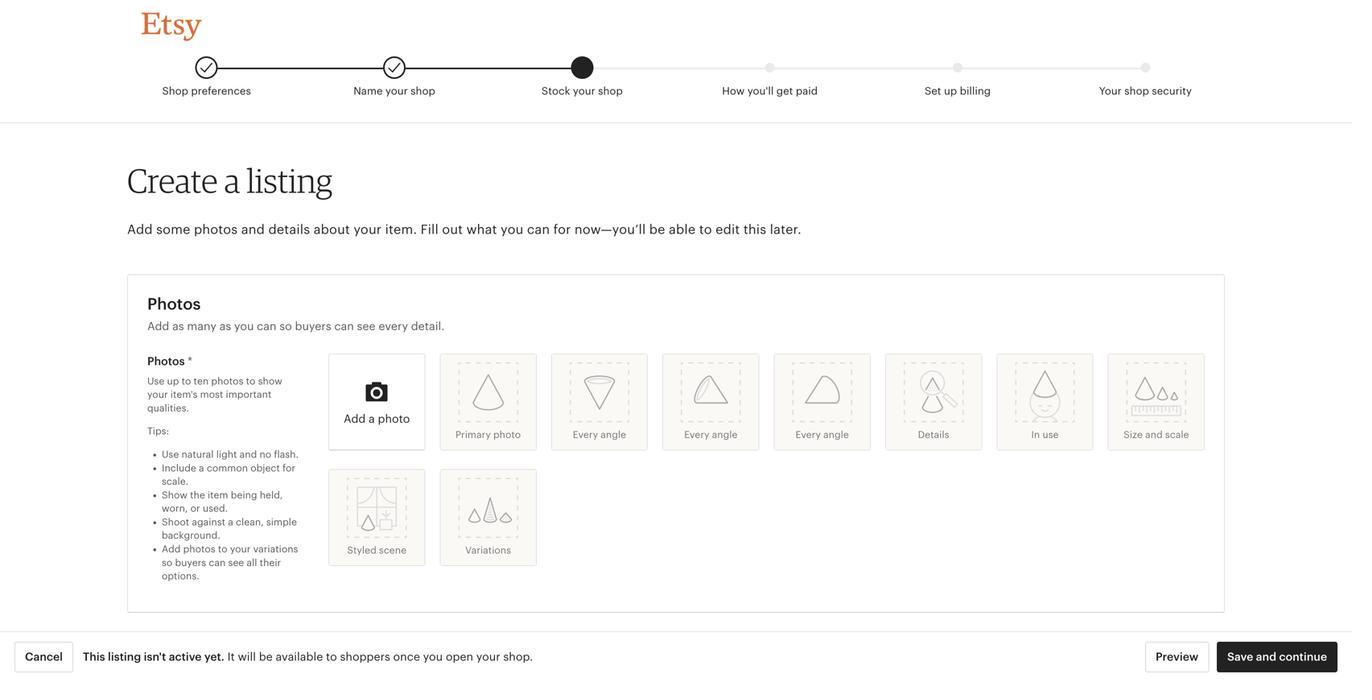 Task type: locate. For each thing, give the bounding box(es) containing it.
0 horizontal spatial be
[[259, 650, 273, 663]]

1 vertical spatial use
[[162, 449, 179, 460]]

up inside set up billing "link"
[[945, 85, 958, 97]]

angle
[[601, 429, 627, 440], [712, 429, 738, 440], [824, 429, 849, 440]]

shop preferences
[[162, 85, 251, 97]]

photos down background.
[[183, 544, 216, 554]]

0 horizontal spatial for
[[283, 462, 296, 473]]

2 horizontal spatial every
[[796, 429, 821, 440]]

open
[[446, 650, 474, 663]]

1 photos from the top
[[147, 295, 201, 313]]

photos for photos
[[147, 355, 185, 368]]

styled scene
[[347, 545, 407, 556]]

1 vertical spatial buyers
[[175, 557, 206, 568]]

1 horizontal spatial angle
[[712, 429, 738, 440]]

item
[[208, 489, 228, 500]]

or
[[191, 503, 200, 514]]

up right the set
[[945, 85, 958, 97]]

photos *
[[147, 355, 192, 368]]

your up 'qualities.'
[[147, 389, 168, 400]]

1 as from the left
[[172, 320, 184, 333]]

photo
[[378, 412, 410, 425], [494, 429, 521, 440]]

1 horizontal spatial you
[[423, 650, 443, 663]]

your left item.
[[354, 222, 382, 237]]

1 vertical spatial photo
[[494, 429, 521, 440]]

preferences
[[191, 85, 251, 97]]

out
[[442, 222, 463, 237]]

clean,
[[236, 517, 264, 527]]

shop for stock your shop
[[598, 85, 623, 97]]

so up show
[[280, 320, 292, 333]]

buyers left every
[[295, 320, 331, 333]]

buyers
[[295, 320, 331, 333], [175, 557, 206, 568]]

0 vertical spatial photo
[[378, 412, 410, 425]]

shop right the name
[[411, 85, 435, 97]]

1 vertical spatial see
[[228, 557, 244, 568]]

your shop security
[[1100, 85, 1193, 97]]

1 horizontal spatial be
[[650, 222, 666, 237]]

1 horizontal spatial so
[[280, 320, 292, 333]]

for left the 'now—you'll' at the top left
[[554, 222, 571, 237]]

1 vertical spatial up
[[167, 375, 179, 386]]

you right many
[[234, 320, 254, 333]]

photos for create a listing
[[147, 295, 201, 313]]

you right once
[[423, 650, 443, 663]]

0 horizontal spatial as
[[172, 320, 184, 333]]

create a listing main content
[[0, 52, 1353, 682]]

light
[[216, 449, 237, 460]]

shop.
[[504, 650, 533, 663]]

it
[[228, 650, 235, 663]]

primary
[[456, 429, 491, 440]]

be
[[650, 222, 666, 237], [259, 650, 273, 663]]

photos up most
[[211, 375, 244, 386]]

0 vertical spatial be
[[650, 222, 666, 237]]

0 horizontal spatial see
[[228, 557, 244, 568]]

2 horizontal spatial every angle
[[796, 429, 849, 440]]

shop preferences link
[[113, 56, 301, 98]]

preview button
[[1146, 642, 1210, 672]]

0 horizontal spatial buyers
[[175, 557, 206, 568]]

later.
[[770, 222, 802, 237]]

1 horizontal spatial see
[[357, 320, 376, 333]]

as left many
[[172, 320, 184, 333]]

1 horizontal spatial listing
[[247, 160, 333, 201]]

photos inside photos add as many as you can so buyers can see every detail.
[[147, 295, 201, 313]]

your up "all"
[[230, 544, 251, 554]]

1 vertical spatial for
[[283, 462, 296, 473]]

save
[[1228, 650, 1254, 663]]

your right the name
[[386, 85, 408, 97]]

1 shop from the left
[[411, 85, 435, 97]]

to up item's
[[182, 375, 191, 386]]

how
[[723, 85, 745, 97]]

up
[[945, 85, 958, 97], [167, 375, 179, 386]]

be right will at the bottom
[[259, 650, 273, 663]]

photos inside tips: use natural light and no flash. include a common object for scale. show the item being held, worn, or used. shoot against a clean, simple background. add photos to your variations so buyers can see all their options.
[[183, 544, 216, 554]]

1 horizontal spatial up
[[945, 85, 958, 97]]

1 horizontal spatial buyers
[[295, 320, 331, 333]]

3 every from the left
[[796, 429, 821, 440]]

use
[[147, 375, 165, 386], [162, 449, 179, 460]]

so inside tips: use natural light and no flash. include a common object for scale. show the item being held, worn, or used. shoot against a clean, simple background. add photos to your variations so buyers can see all their options.
[[162, 557, 173, 568]]

used.
[[203, 503, 228, 514]]

and left details
[[241, 222, 265, 237]]

get
[[777, 85, 793, 97]]

details
[[919, 429, 950, 440]]

so up options.
[[162, 557, 173, 568]]

0 vertical spatial photos
[[147, 295, 201, 313]]

use down photos *
[[147, 375, 165, 386]]

your inside name your shop link
[[386, 85, 408, 97]]

in use
[[1032, 429, 1059, 440]]

size
[[1124, 429, 1143, 440]]

your right stock
[[573, 85, 596, 97]]

shop right stock
[[598, 85, 623, 97]]

0 horizontal spatial every
[[573, 429, 598, 440]]

0 vertical spatial buyers
[[295, 320, 331, 333]]

0 horizontal spatial shop
[[411, 85, 435, 97]]

1 horizontal spatial for
[[554, 222, 571, 237]]

1 horizontal spatial every angle
[[685, 429, 738, 440]]

to inside tips: use natural light and no flash. include a common object for scale. show the item being held, worn, or used. shoot against a clean, simple background. add photos to your variations so buyers can see all their options.
[[218, 544, 228, 554]]

2 horizontal spatial angle
[[824, 429, 849, 440]]

1 horizontal spatial as
[[220, 320, 231, 333]]

preview
[[1156, 650, 1199, 663]]

stock
[[542, 85, 570, 97]]

2 vertical spatial photos
[[183, 544, 216, 554]]

use
[[1043, 429, 1059, 440]]

add some photos and details about your item. fill out what you can for now—you'll be able to edit this later.
[[127, 222, 802, 237]]

you inside photos add as many as you can so buyers can see every detail.
[[234, 320, 254, 333]]

you right what
[[501, 222, 524, 237]]

listing right this
[[108, 650, 141, 663]]

show
[[162, 489, 188, 500]]

up for set
[[945, 85, 958, 97]]

2 every from the left
[[685, 429, 710, 440]]

your inside use up to ten photos to show your item's most important qualities.
[[147, 389, 168, 400]]

so inside photos add as many as you can so buyers can see every detail.
[[280, 320, 292, 333]]

0 vertical spatial use
[[147, 375, 165, 386]]

name your shop link
[[301, 56, 489, 98]]

1 horizontal spatial every
[[685, 429, 710, 440]]

being
[[231, 489, 257, 500]]

0 horizontal spatial angle
[[601, 429, 627, 440]]

1 vertical spatial photos
[[147, 355, 185, 368]]

and
[[241, 222, 265, 237], [1146, 429, 1163, 440], [240, 449, 257, 460], [1257, 650, 1277, 663]]

name your shop
[[354, 85, 435, 97]]

0 horizontal spatial up
[[167, 375, 179, 386]]

*
[[188, 355, 192, 368]]

photos up many
[[147, 295, 201, 313]]

create
[[127, 160, 218, 201]]

2 vertical spatial you
[[423, 650, 443, 663]]

0 horizontal spatial listing
[[108, 650, 141, 663]]

once
[[393, 650, 420, 663]]

photos inside use up to ten photos to show your item's most important qualities.
[[211, 375, 244, 386]]

see left "all"
[[228, 557, 244, 568]]

save and continue
[[1228, 650, 1328, 663]]

use up "include" on the bottom
[[162, 449, 179, 460]]

can left "all"
[[209, 557, 226, 568]]

object
[[251, 462, 280, 473]]

up up item's
[[167, 375, 179, 386]]

can left every
[[334, 320, 354, 333]]

0 vertical spatial so
[[280, 320, 292, 333]]

photos
[[194, 222, 238, 237], [211, 375, 244, 386], [183, 544, 216, 554]]

photos left *
[[147, 355, 185, 368]]

be left able
[[650, 222, 666, 237]]

0 horizontal spatial photo
[[378, 412, 410, 425]]

2 as from the left
[[220, 320, 231, 333]]

0 horizontal spatial every angle
[[573, 429, 627, 440]]

simple
[[266, 517, 297, 527]]

0 vertical spatial see
[[357, 320, 376, 333]]

2 horizontal spatial you
[[501, 222, 524, 237]]

0 vertical spatial up
[[945, 85, 958, 97]]

to
[[700, 222, 712, 237], [182, 375, 191, 386], [246, 375, 256, 386], [218, 544, 228, 554], [326, 650, 337, 663]]

your
[[1100, 85, 1122, 97]]

video
[[147, 654, 190, 672]]

available
[[276, 650, 323, 663]]

1 vertical spatial so
[[162, 557, 173, 568]]

and right save
[[1257, 650, 1277, 663]]

scene
[[379, 545, 407, 556]]

able
[[669, 222, 696, 237]]

photos right some
[[194, 222, 238, 237]]

1 vertical spatial listing
[[108, 650, 141, 663]]

0 horizontal spatial you
[[234, 320, 254, 333]]

2 shop from the left
[[598, 85, 623, 97]]

details
[[269, 222, 310, 237]]

add inside photos add as many as you can so buyers can see every detail.
[[147, 320, 169, 333]]

1 horizontal spatial shop
[[598, 85, 623, 97]]

and right the size
[[1146, 429, 1163, 440]]

your inside tips: use natural light and no flash. include a common object for scale. show the item being held, worn, or used. shoot against a clean, simple background. add photos to your variations so buyers can see all their options.
[[230, 544, 251, 554]]

so
[[280, 320, 292, 333], [162, 557, 173, 568]]

what
[[467, 222, 497, 237]]

buyers up options.
[[175, 557, 206, 568]]

to down against
[[218, 544, 228, 554]]

as
[[172, 320, 184, 333], [220, 320, 231, 333]]

for down the "flash." on the bottom left of the page
[[283, 462, 296, 473]]

2 every angle from the left
[[685, 429, 738, 440]]

1 vertical spatial you
[[234, 320, 254, 333]]

your
[[386, 85, 408, 97], [573, 85, 596, 97], [354, 222, 382, 237], [147, 389, 168, 400], [230, 544, 251, 554], [477, 650, 501, 663]]

listing up details
[[247, 160, 333, 201]]

up inside use up to ten photos to show your item's most important qualities.
[[167, 375, 179, 386]]

this listing isn't active yet. it will be available to shoppers once you open your shop.
[[83, 650, 533, 663]]

every angle
[[573, 429, 627, 440], [685, 429, 738, 440], [796, 429, 849, 440]]

2 photos from the top
[[147, 355, 185, 368]]

use inside tips: use natural light and no flash. include a common object for scale. show the item being held, worn, or used. shoot against a clean, simple background. add photos to your variations so buyers can see all their options.
[[162, 449, 179, 460]]

primary photo
[[456, 429, 521, 440]]

2 horizontal spatial shop
[[1125, 85, 1150, 97]]

1 vertical spatial photos
[[211, 375, 244, 386]]

0 vertical spatial for
[[554, 222, 571, 237]]

and left the no
[[240, 449, 257, 460]]

see inside photos add as many as you can so buyers can see every detail.
[[357, 320, 376, 333]]

shop right the your
[[1125, 85, 1150, 97]]

0 horizontal spatial so
[[162, 557, 173, 568]]

see left every
[[357, 320, 376, 333]]

how you'll get paid link
[[676, 63, 864, 98]]

as right many
[[220, 320, 231, 333]]

for
[[554, 222, 571, 237], [283, 462, 296, 473]]

can right what
[[527, 222, 550, 237]]

tips:
[[147, 426, 169, 437]]



Task type: vqa. For each thing, say whether or not it's contained in the screenshot.
seller to the top
no



Task type: describe. For each thing, give the bounding box(es) containing it.
qualities.
[[147, 403, 189, 413]]

yet.
[[204, 650, 225, 663]]

security
[[1153, 85, 1193, 97]]

use up to ten photos to show your item's most important qualities.
[[147, 375, 282, 413]]

0 vertical spatial you
[[501, 222, 524, 237]]

buyers inside photos add as many as you can so buyers can see every detail.
[[295, 320, 331, 333]]

ten
[[194, 375, 209, 386]]

up for use
[[167, 375, 179, 386]]

shoppers
[[340, 650, 390, 663]]

save and continue button
[[1218, 642, 1338, 672]]

for inside tips: use natural light and no flash. include a common object for scale. show the item being held, worn, or used. shoot against a clean, simple background. add photos to your variations so buyers can see all their options.
[[283, 462, 296, 473]]

edit
[[716, 222, 740, 237]]

1 horizontal spatial photo
[[494, 429, 521, 440]]

stock your shop
[[542, 85, 623, 97]]

3 angle from the left
[[824, 429, 849, 440]]

their
[[260, 557, 281, 568]]

see inside tips: use natural light and no flash. include a common object for scale. show the item being held, worn, or used. shoot against a clean, simple background. add photos to your variations so buyers can see all their options.
[[228, 557, 244, 568]]

can up show
[[257, 320, 277, 333]]

scale.
[[162, 476, 189, 487]]

your inside stock your shop link
[[573, 85, 596, 97]]

this
[[744, 222, 767, 237]]

add inside tips: use natural light and no flash. include a common object for scale. show the item being held, worn, or used. shoot against a clean, simple background. add photos to your variations so buyers can see all their options.
[[162, 544, 181, 554]]

1 angle from the left
[[601, 429, 627, 440]]

and inside tips: use natural light and no flash. include a common object for scale. show the item being held, worn, or used. shoot against a clean, simple background. add photos to your variations so buyers can see all their options.
[[240, 449, 257, 460]]

how you'll get paid
[[723, 85, 818, 97]]

to up "important"
[[246, 375, 256, 386]]

every
[[379, 320, 408, 333]]

important
[[226, 389, 272, 400]]

include
[[162, 462, 196, 473]]

continue
[[1280, 650, 1328, 663]]

stock your shop link
[[489, 56, 676, 98]]

0 vertical spatial photos
[[194, 222, 238, 237]]

natural
[[182, 449, 214, 460]]

variations
[[466, 545, 511, 556]]

can inside tips: use natural light and no flash. include a common object for scale. show the item being held, worn, or used. shoot against a clean, simple background. add photos to your variations so buyers can see all their options.
[[209, 557, 226, 568]]

the
[[190, 489, 205, 500]]

buyers inside tips: use natural light and no flash. include a common object for scale. show the item being held, worn, or used. shoot against a clean, simple background. add photos to your variations so buyers can see all their options.
[[175, 557, 206, 568]]

against
[[192, 517, 226, 527]]

item.
[[385, 222, 417, 237]]

you'll
[[748, 85, 774, 97]]

item's
[[171, 389, 198, 400]]

shop
[[162, 85, 188, 97]]

in
[[1032, 429, 1041, 440]]

1 every angle from the left
[[573, 429, 627, 440]]

many
[[187, 320, 217, 333]]

3 every angle from the left
[[796, 429, 849, 440]]

1 every from the left
[[573, 429, 598, 440]]

now—you'll
[[575, 222, 646, 237]]

tips: use natural light and no flash. include a common object for scale. show the item being held, worn, or used. shoot against a clean, simple background. add photos to your variations so buyers can see all their options.
[[147, 426, 299, 582]]

your right open
[[477, 650, 501, 663]]

all
[[247, 557, 257, 568]]

this
[[83, 650, 105, 663]]

isn't
[[144, 650, 166, 663]]

2 angle from the left
[[712, 429, 738, 440]]

fill
[[421, 222, 439, 237]]

worn,
[[162, 503, 188, 514]]

to left edit on the top right
[[700, 222, 712, 237]]

billing
[[960, 85, 991, 97]]

add a photo
[[344, 412, 410, 425]]

cancel
[[25, 650, 63, 663]]

some
[[156, 222, 190, 237]]

detail.
[[411, 320, 445, 333]]

1 vertical spatial be
[[259, 650, 273, 663]]

options.
[[162, 571, 200, 582]]

flash.
[[274, 449, 299, 460]]

name
[[354, 85, 383, 97]]

about
[[314, 222, 350, 237]]

active
[[169, 650, 202, 663]]

shop for name your shop
[[411, 85, 435, 97]]

show
[[258, 375, 282, 386]]

variations
[[253, 544, 298, 554]]

set up billing link
[[864, 63, 1052, 98]]

shoot
[[162, 517, 189, 527]]

0 vertical spatial listing
[[247, 160, 333, 201]]

use inside use up to ten photos to show your item's most important qualities.
[[147, 375, 165, 386]]

3 shop from the left
[[1125, 85, 1150, 97]]

common
[[207, 462, 248, 473]]

set
[[925, 85, 942, 97]]

and inside save and continue button
[[1257, 650, 1277, 663]]

paid
[[796, 85, 818, 97]]

styled
[[347, 545, 377, 556]]

size and scale
[[1124, 429, 1190, 440]]

your shop security link
[[1052, 63, 1240, 98]]

scale
[[1166, 429, 1190, 440]]

create a listing
[[127, 160, 333, 201]]

held,
[[260, 489, 283, 500]]

set up billing
[[925, 85, 991, 97]]

photos add as many as you can so buyers can see every detail.
[[147, 295, 445, 333]]

most
[[200, 389, 223, 400]]

to right available
[[326, 650, 337, 663]]

no
[[260, 449, 271, 460]]



